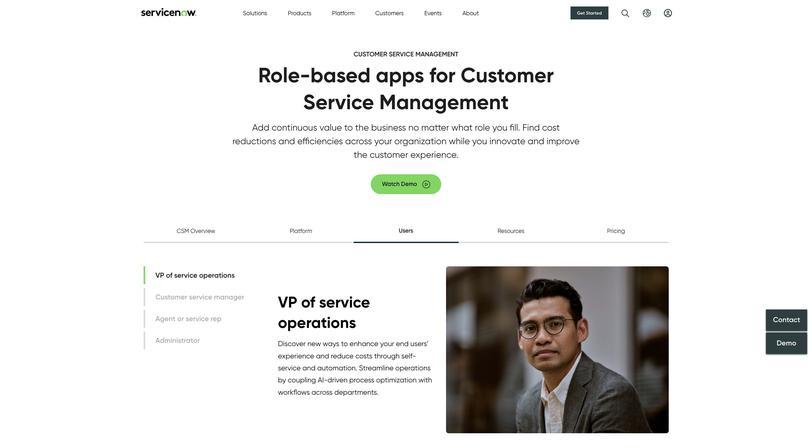 Task type: vqa. For each thing, say whether or not it's contained in the screenshot.
experience.
yes



Task type: describe. For each thing, give the bounding box(es) containing it.
process
[[350, 376, 375, 385]]

matter
[[422, 122, 449, 133]]

0 vertical spatial the
[[355, 122, 369, 133]]

automation.
[[318, 364, 358, 372]]

about
[[463, 10, 479, 16]]

discover
[[278, 340, 306, 348]]

demo
[[777, 339, 797, 348]]

management inside role-based apps for customer service management
[[380, 89, 509, 115]]

organization
[[395, 136, 447, 147]]

no
[[409, 122, 419, 133]]

role-based apps for customer service management
[[258, 62, 554, 115]]

vp
[[278, 293, 297, 312]]

ways
[[323, 340, 340, 348]]

and down find
[[528, 136, 545, 147]]

end
[[396, 340, 409, 348]]

apps
[[376, 62, 425, 88]]

and up the coupling
[[303, 364, 316, 372]]

servicenow image
[[140, 8, 197, 16]]

driven
[[328, 376, 348, 385]]

your inside add continuous value to the business no matter what role you fill. find cost reductions and efficiencies across your organization while you innovate and improve the customer experience.
[[375, 136, 392, 147]]

contact
[[774, 316, 801, 325]]

streamline
[[359, 364, 394, 372]]

and down continuous
[[279, 136, 295, 147]]

and down the new
[[316, 352, 329, 360]]

1 horizontal spatial you
[[493, 122, 508, 133]]

what
[[452, 122, 473, 133]]

across inside discover new ways to enhance your end users' experience and reduce costs through self- service and automation. streamline operations by coupling ai-driven process optimization with workflows across departments.
[[312, 388, 333, 397]]

optimization
[[376, 376, 417, 385]]

value
[[320, 122, 342, 133]]

users'
[[411, 340, 429, 348]]

service inside vp of service operations
[[319, 293, 370, 312]]

coupling
[[288, 376, 316, 385]]

role-
[[258, 62, 311, 88]]

cost
[[543, 122, 560, 133]]

for
[[430, 62, 456, 88]]

started
[[586, 10, 602, 16]]

new
[[308, 340, 321, 348]]

solutions button
[[243, 9, 267, 17]]

while
[[449, 136, 470, 147]]

your inside discover new ways to enhance your end users' experience and reduce costs through self- service and automation. streamline operations by coupling ai-driven process optimization with workflows across departments.
[[380, 340, 394, 348]]

self-
[[402, 352, 416, 360]]

operations inside discover new ways to enhance your end users' experience and reduce costs through self- service and automation. streamline operations by coupling ai-driven process optimization with workflows across departments.
[[396, 364, 431, 372]]

0 vertical spatial management
[[416, 50, 459, 58]]

innovate
[[490, 136, 526, 147]]

events
[[425, 10, 442, 16]]

costs
[[356, 352, 373, 360]]

vp of service operations
[[278, 293, 370, 332]]

customers
[[376, 10, 404, 16]]

get
[[577, 10, 585, 16]]



Task type: locate. For each thing, give the bounding box(es) containing it.
0 horizontal spatial service
[[303, 89, 374, 115]]

1 vertical spatial management
[[380, 89, 509, 115]]

1 vertical spatial operations
[[396, 364, 431, 372]]

operations
[[278, 313, 356, 332], [396, 364, 431, 372]]

service inside role-based apps for customer service management
[[303, 89, 374, 115]]

1 horizontal spatial customer
[[461, 62, 554, 88]]

1 vertical spatial you
[[473, 136, 488, 147]]

role
[[475, 122, 490, 133]]

experience
[[278, 352, 314, 360]]

1 vertical spatial service
[[278, 364, 301, 372]]

fill.
[[510, 122, 521, 133]]

management up for
[[416, 50, 459, 58]]

across
[[345, 136, 372, 147], [312, 388, 333, 397]]

1 horizontal spatial across
[[345, 136, 372, 147]]

to
[[344, 122, 353, 133], [341, 340, 348, 348]]

you down role
[[473, 136, 488, 147]]

to right value
[[344, 122, 353, 133]]

0 vertical spatial customer
[[354, 50, 387, 58]]

service
[[389, 50, 414, 58], [303, 89, 374, 115]]

to for value
[[344, 122, 353, 133]]

1 vertical spatial service
[[303, 89, 374, 115]]

customer
[[370, 149, 408, 160]]

departments.
[[335, 388, 379, 397]]

you
[[493, 122, 508, 133], [473, 136, 488, 147]]

1 horizontal spatial service
[[389, 50, 414, 58]]

platform
[[332, 10, 355, 16]]

demo link
[[767, 333, 808, 354]]

customer
[[354, 50, 387, 58], [461, 62, 554, 88]]

events button
[[425, 9, 442, 17]]

to up reduce
[[341, 340, 348, 348]]

efficiencies
[[298, 136, 343, 147]]

0 vertical spatial across
[[345, 136, 372, 147]]

1 vertical spatial the
[[354, 149, 368, 160]]

service inside discover new ways to enhance your end users' experience and reduce costs through self- service and automation. streamline operations by coupling ai-driven process optimization with workflows across departments.
[[278, 364, 301, 372]]

enhance
[[350, 340, 379, 348]]

customer service management
[[354, 50, 459, 58]]

with
[[419, 376, 432, 385]]

your down "business"
[[375, 136, 392, 147]]

service up apps
[[389, 50, 414, 58]]

your up through
[[380, 340, 394, 348]]

improve
[[547, 136, 580, 147]]

service up value
[[303, 89, 374, 115]]

0 horizontal spatial operations
[[278, 313, 356, 332]]

the
[[355, 122, 369, 133], [354, 149, 368, 160]]

management
[[416, 50, 459, 58], [380, 89, 509, 115]]

solutions
[[243, 10, 267, 16]]

customers button
[[376, 9, 404, 17]]

operations up the new
[[278, 313, 356, 332]]

the left customer
[[354, 149, 368, 160]]

0 vertical spatial to
[[344, 122, 353, 133]]

of
[[301, 293, 315, 312]]

1 horizontal spatial service
[[319, 293, 370, 312]]

add continuous value to the business no matter what role you fill. find cost reductions and efficiencies across your organization while you innovate and improve the customer experience.
[[233, 122, 580, 160]]

across inside add continuous value to the business no matter what role you fill. find cost reductions and efficiencies across your organization while you innovate and improve the customer experience.
[[345, 136, 372, 147]]

to inside add continuous value to the business no matter what role you fill. find cost reductions and efficiencies across your organization while you innovate and improve the customer experience.
[[344, 122, 353, 133]]

contact link
[[767, 310, 808, 331]]

by
[[278, 376, 286, 385]]

find
[[523, 122, 540, 133]]

through
[[374, 352, 400, 360]]

get started link
[[571, 6, 609, 19]]

1 vertical spatial to
[[341, 340, 348, 348]]

0 horizontal spatial you
[[473, 136, 488, 147]]

1 vertical spatial across
[[312, 388, 333, 397]]

management down for
[[380, 89, 509, 115]]

discover new ways to enhance your end users' experience and reduce costs through self- service and automation. streamline operations by coupling ai-driven process optimization with workflows across departments.
[[278, 340, 432, 397]]

business
[[371, 122, 406, 133]]

0 vertical spatial operations
[[278, 313, 356, 332]]

service
[[319, 293, 370, 312], [278, 364, 301, 372]]

reductions
[[233, 136, 276, 147]]

0 vertical spatial your
[[375, 136, 392, 147]]

experience.
[[411, 149, 459, 160]]

operations down self- on the bottom
[[396, 364, 431, 372]]

get started
[[577, 10, 602, 16]]

1 vertical spatial your
[[380, 340, 394, 348]]

0 horizontal spatial service
[[278, 364, 301, 372]]

based
[[311, 62, 371, 88]]

workflows
[[278, 388, 310, 397]]

your
[[375, 136, 392, 147], [380, 340, 394, 348]]

platform button
[[332, 9, 355, 17]]

to inside discover new ways to enhance your end users' experience and reduce costs through self- service and automation. streamline operations by coupling ai-driven process optimization with workflows across departments.
[[341, 340, 348, 348]]

you left fill.
[[493, 122, 508, 133]]

0 vertical spatial service
[[389, 50, 414, 58]]

about button
[[463, 9, 479, 17]]

add
[[252, 122, 270, 133]]

and
[[279, 136, 295, 147], [528, 136, 545, 147], [316, 352, 329, 360], [303, 364, 316, 372]]

ai-
[[318, 376, 328, 385]]

to for ways
[[341, 340, 348, 348]]

0 horizontal spatial across
[[312, 388, 333, 397]]

reduce
[[331, 352, 354, 360]]

products
[[288, 10, 312, 16]]

go to servicenow account image
[[664, 9, 672, 17]]

operations inside vp of service operations
[[278, 313, 356, 332]]

0 horizontal spatial customer
[[354, 50, 387, 58]]

1 horizontal spatial operations
[[396, 364, 431, 372]]

the left "business"
[[355, 122, 369, 133]]

0 vertical spatial you
[[493, 122, 508, 133]]

continuous
[[272, 122, 317, 133]]

0 vertical spatial service
[[319, 293, 370, 312]]

1 vertical spatial customer
[[461, 62, 554, 88]]

customer inside role-based apps for customer service management
[[461, 62, 554, 88]]

products button
[[288, 9, 312, 17]]



